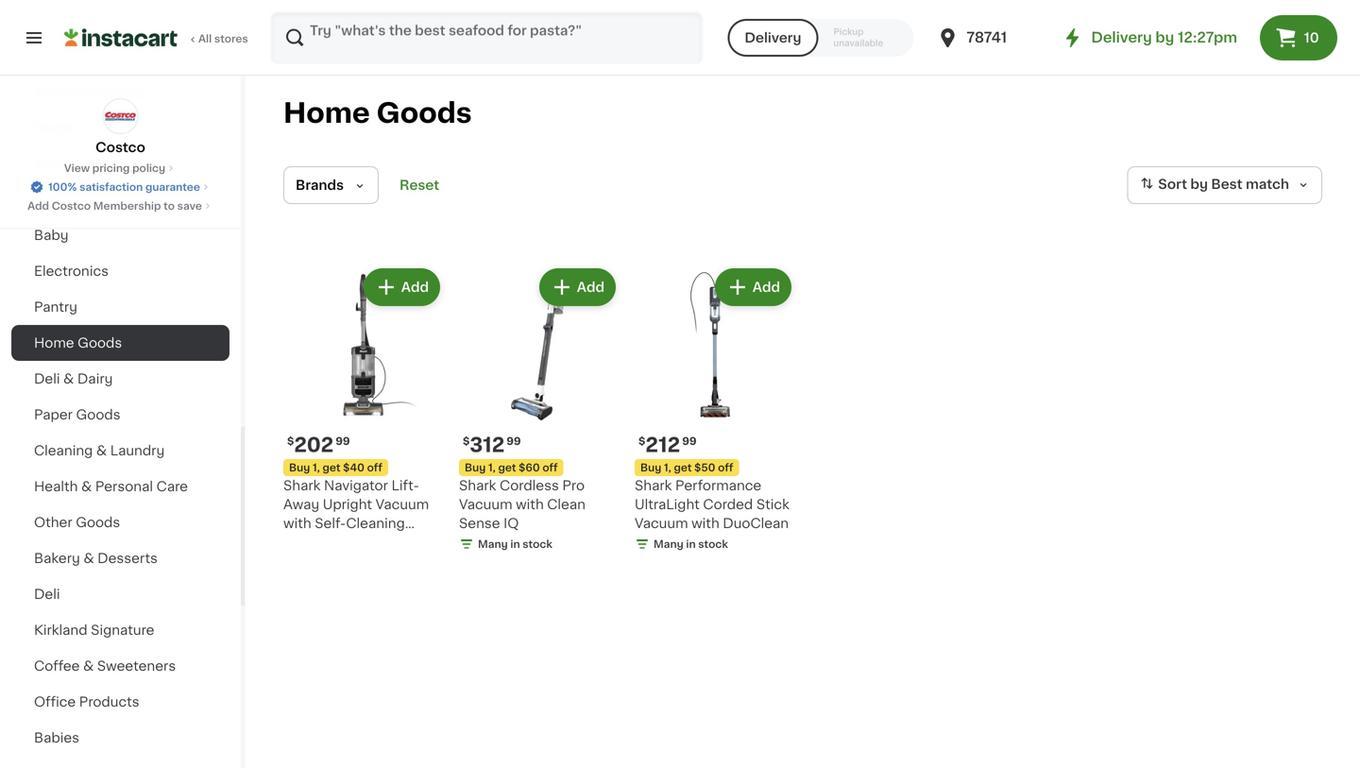 Task type: describe. For each thing, give the bounding box(es) containing it.
duoclean
[[723, 517, 789, 530]]

many for 212
[[654, 539, 684, 549]]

off for 212
[[718, 463, 734, 473]]

many for 312
[[478, 539, 508, 549]]

to
[[164, 201, 175, 211]]

paper
[[34, 408, 73, 421]]

best
[[1212, 178, 1243, 191]]

iq
[[504, 517, 519, 530]]

all
[[198, 34, 212, 44]]

coffee & sweeteners link
[[11, 648, 230, 684]]

best match
[[1212, 178, 1290, 191]]

frozen link
[[11, 110, 230, 146]]

electronics
[[34, 265, 109, 278]]

sense
[[459, 517, 500, 530]]

202
[[294, 435, 334, 455]]

delivery for delivery
[[745, 31, 802, 44]]

membership
[[93, 201, 161, 211]]

service type group
[[728, 19, 914, 57]]

deli link
[[11, 576, 230, 612]]

buy 1, get $60 off
[[465, 463, 558, 473]]

$ 312 99
[[463, 435, 521, 455]]

goods for the "home goods" link in the left of the page
[[78, 336, 122, 350]]

snacks & candy link
[[11, 74, 230, 110]]

pro
[[563, 479, 585, 492]]

1 horizontal spatial home
[[283, 100, 370, 127]]

$ for 202
[[287, 436, 294, 446]]

baby
[[34, 229, 68, 242]]

shark performance ultralight corded stick vacuum with duoclean
[[635, 479, 790, 530]]

$ for 312
[[463, 436, 470, 446]]

reset button
[[394, 166, 445, 204]]

add costco membership to save
[[27, 201, 202, 211]]

snacks & candy
[[34, 85, 143, 98]]

office
[[34, 695, 76, 709]]

brands button
[[283, 166, 379, 204]]

goods up reset "button"
[[377, 100, 472, 127]]

& for deli
[[63, 372, 74, 386]]

1, for 212
[[664, 463, 672, 473]]

care
[[156, 480, 188, 493]]

away
[[283, 498, 320, 511]]

performance
[[676, 479, 762, 492]]

vacuum for 212
[[635, 517, 688, 530]]

$ for 212
[[639, 436, 646, 446]]

deli & dairy
[[34, 372, 113, 386]]

shark for 312
[[459, 479, 496, 492]]

other goods link
[[11, 505, 230, 541]]

by for sort
[[1191, 178, 1209, 191]]

pantry link
[[11, 289, 230, 325]]

desserts
[[97, 552, 158, 565]]

household link
[[11, 146, 230, 181]]

add for 312
[[577, 281, 605, 294]]

health
[[34, 480, 78, 493]]

kirkland
[[34, 624, 87, 637]]

stick
[[757, 498, 790, 511]]

shark cordless pro vacuum with clean sense iq
[[459, 479, 586, 530]]

match
[[1246, 178, 1290, 191]]

vacuum for 202
[[376, 498, 429, 511]]

frozen
[[34, 121, 79, 134]]

sort
[[1159, 178, 1188, 191]]

add for 212
[[753, 281, 781, 294]]

clean
[[547, 498, 586, 511]]

99 for 212
[[682, 436, 697, 446]]

other goods
[[34, 516, 120, 529]]

reset
[[400, 179, 440, 192]]

0 horizontal spatial cleaning
[[34, 444, 93, 457]]

cleaning inside shark navigator lift- away upright vacuum with self-cleaning brushroll
[[346, 517, 405, 530]]

deli for deli
[[34, 588, 60, 601]]

goods for other goods link
[[76, 516, 120, 529]]

bakery & desserts link
[[11, 541, 230, 576]]

$ 212 99
[[639, 435, 697, 455]]

& for coffee
[[83, 660, 94, 673]]

99 for 202
[[336, 436, 350, 446]]

delivery button
[[728, 19, 819, 57]]

212
[[646, 435, 681, 455]]

pets link
[[11, 181, 230, 217]]

pantry
[[34, 300, 77, 314]]

$50
[[695, 463, 716, 473]]

10
[[1305, 31, 1320, 44]]

shark navigator lift- away upright vacuum with self-cleaning brushroll
[[283, 479, 429, 549]]

household
[[34, 157, 106, 170]]

snacks
[[34, 85, 82, 98]]

& for health
[[81, 480, 92, 493]]

brands
[[296, 179, 344, 192]]

100% satisfaction guarantee
[[48, 182, 200, 192]]

sweeteners
[[97, 660, 176, 673]]

get for 312
[[498, 463, 516, 473]]

stock for 212
[[699, 539, 728, 549]]

view pricing policy link
[[64, 161, 177, 176]]

$60
[[519, 463, 540, 473]]

sort by
[[1159, 178, 1209, 191]]

home goods link
[[11, 325, 230, 361]]

product group containing 202
[[283, 265, 444, 549]]

kirkland signature
[[34, 624, 154, 637]]

health & personal care
[[34, 480, 188, 493]]



Task type: locate. For each thing, give the bounding box(es) containing it.
None search field
[[270, 11, 703, 64]]

1 horizontal spatial costco
[[96, 141, 145, 154]]

with inside 'shark performance ultralight corded stick vacuum with duoclean'
[[692, 517, 720, 530]]

2 1, from the left
[[489, 463, 496, 473]]

1 horizontal spatial off
[[543, 463, 558, 473]]

1, for 312
[[489, 463, 496, 473]]

1, down $ 312 99
[[489, 463, 496, 473]]

0 horizontal spatial vacuum
[[376, 498, 429, 511]]

add button
[[365, 270, 438, 304], [541, 270, 614, 304], [717, 270, 790, 304]]

many in stock for 212
[[654, 539, 728, 549]]

1 vertical spatial by
[[1191, 178, 1209, 191]]

with
[[516, 498, 544, 511], [283, 517, 311, 530], [692, 517, 720, 530]]

1 horizontal spatial buy
[[465, 463, 486, 473]]

$40
[[343, 463, 365, 473]]

in down iq
[[511, 539, 520, 549]]

in for 312
[[511, 539, 520, 549]]

0 horizontal spatial off
[[367, 463, 383, 473]]

off up performance
[[718, 463, 734, 473]]

& left laundry
[[96, 444, 107, 457]]

1 horizontal spatial get
[[498, 463, 516, 473]]

ultralight
[[635, 498, 700, 511]]

guarantee
[[145, 182, 200, 192]]

0 vertical spatial cleaning
[[34, 444, 93, 457]]

1 many in stock from the left
[[478, 539, 553, 549]]

1 get from the left
[[323, 463, 341, 473]]

stock down 'shark cordless pro vacuum with clean sense iq'
[[523, 539, 553, 549]]

99 inside $ 312 99
[[507, 436, 521, 446]]

stock
[[523, 539, 553, 549], [699, 539, 728, 549]]

Best match Sort by field
[[1128, 166, 1323, 204]]

delivery by 12:27pm link
[[1062, 26, 1238, 49]]

0 horizontal spatial get
[[323, 463, 341, 473]]

1 shark from the left
[[283, 479, 321, 492]]

get left $40
[[323, 463, 341, 473]]

with inside shark navigator lift- away upright vacuum with self-cleaning brushroll
[[283, 517, 311, 530]]

1 horizontal spatial add button
[[541, 270, 614, 304]]

99 up buy 1, get $60 off
[[507, 436, 521, 446]]

coffee
[[34, 660, 80, 673]]

99 up buy 1, get $50 off
[[682, 436, 697, 446]]

save
[[177, 201, 202, 211]]

goods
[[377, 100, 472, 127], [78, 336, 122, 350], [76, 408, 121, 421], [76, 516, 120, 529]]

1 vertical spatial home goods
[[34, 336, 122, 350]]

1 off from the left
[[367, 463, 383, 473]]

view pricing policy
[[64, 163, 165, 173]]

3 99 from the left
[[682, 436, 697, 446]]

Search field
[[272, 13, 701, 62]]

delivery for delivery by 12:27pm
[[1092, 31, 1153, 44]]

deli for deli & dairy
[[34, 372, 60, 386]]

buy for 202
[[289, 463, 310, 473]]

2 horizontal spatial shark
[[635, 479, 672, 492]]

office products link
[[11, 684, 230, 720]]

add for 202
[[401, 281, 429, 294]]

99 inside the $ 212 99
[[682, 436, 697, 446]]

many in stock down 'shark performance ultralight corded stick vacuum with duoclean'
[[654, 539, 728, 549]]

1 horizontal spatial $
[[463, 436, 470, 446]]

home down pantry
[[34, 336, 74, 350]]

99 inside $ 202 99
[[336, 436, 350, 446]]

shark inside 'shark cordless pro vacuum with clean sense iq'
[[459, 479, 496, 492]]

in for 212
[[686, 539, 696, 549]]

0 horizontal spatial product group
[[283, 265, 444, 549]]

babies link
[[11, 720, 230, 756]]

1 product group from the left
[[283, 265, 444, 549]]

add inside add costco membership to save link
[[27, 201, 49, 211]]

1 horizontal spatial by
[[1191, 178, 1209, 191]]

products
[[79, 695, 139, 709]]

kirkland signature link
[[11, 612, 230, 648]]

2 stock from the left
[[699, 539, 728, 549]]

coffee & sweeteners
[[34, 660, 176, 673]]

get for 202
[[323, 463, 341, 473]]

cleaning down the "upright"
[[346, 517, 405, 530]]

0 vertical spatial home goods
[[283, 100, 472, 127]]

0 horizontal spatial $
[[287, 436, 294, 446]]

vacuum inside shark navigator lift- away upright vacuum with self-cleaning brushroll
[[376, 498, 429, 511]]

0 horizontal spatial 99
[[336, 436, 350, 446]]

home goods up reset "button"
[[283, 100, 472, 127]]

deli
[[34, 372, 60, 386], [34, 588, 60, 601]]

$ inside $ 312 99
[[463, 436, 470, 446]]

2 $ from the left
[[463, 436, 470, 446]]

self-
[[315, 517, 346, 530]]

0 vertical spatial home
[[283, 100, 370, 127]]

1 stock from the left
[[523, 539, 553, 549]]

2 off from the left
[[543, 463, 558, 473]]

0 horizontal spatial by
[[1156, 31, 1175, 44]]

get left $60
[[498, 463, 516, 473]]

0 horizontal spatial add button
[[365, 270, 438, 304]]

delivery by 12:27pm
[[1092, 31, 1238, 44]]

3 product group from the left
[[635, 265, 796, 556]]

off right $40
[[367, 463, 383, 473]]

2 horizontal spatial with
[[692, 517, 720, 530]]

2 horizontal spatial $
[[639, 436, 646, 446]]

vacuum down ultralight
[[635, 517, 688, 530]]

add button for 312
[[541, 270, 614, 304]]

1 99 from the left
[[336, 436, 350, 446]]

costco logo image
[[103, 98, 138, 134]]

product group containing 212
[[635, 265, 796, 556]]

2 deli from the top
[[34, 588, 60, 601]]

costco link
[[96, 98, 145, 157]]

in down 'shark performance ultralight corded stick vacuum with duoclean'
[[686, 539, 696, 549]]

costco up the view pricing policy link
[[96, 141, 145, 154]]

1 vertical spatial cleaning
[[346, 517, 405, 530]]

2 add button from the left
[[541, 270, 614, 304]]

shark
[[283, 479, 321, 492], [459, 479, 496, 492], [635, 479, 672, 492]]

by right sort
[[1191, 178, 1209, 191]]

99 up buy 1, get $40 off
[[336, 436, 350, 446]]

vacuum down lift-
[[376, 498, 429, 511]]

corded
[[703, 498, 753, 511]]

deli & dairy link
[[11, 361, 230, 397]]

2 buy from the left
[[465, 463, 486, 473]]

0 horizontal spatial shark
[[283, 479, 321, 492]]

0 horizontal spatial many
[[478, 539, 508, 549]]

cleaning up health
[[34, 444, 93, 457]]

get left $50
[[674, 463, 692, 473]]

2 shark from the left
[[459, 479, 496, 492]]

0 horizontal spatial costco
[[52, 201, 91, 211]]

buy down 202
[[289, 463, 310, 473]]

0 horizontal spatial stock
[[523, 539, 553, 549]]

buy down '212'
[[641, 463, 662, 473]]

buy 1, get $40 off
[[289, 463, 383, 473]]

pricing
[[92, 163, 130, 173]]

off for 202
[[367, 463, 383, 473]]

policy
[[132, 163, 165, 173]]

vacuum inside 'shark cordless pro vacuum with clean sense iq'
[[459, 498, 513, 511]]

100% satisfaction guarantee button
[[29, 176, 212, 195]]

many in stock down iq
[[478, 539, 553, 549]]

deli up paper
[[34, 372, 60, 386]]

1 in from the left
[[511, 539, 520, 549]]

3 add button from the left
[[717, 270, 790, 304]]

2 horizontal spatial product group
[[635, 265, 796, 556]]

2 horizontal spatial 99
[[682, 436, 697, 446]]

1 horizontal spatial 1,
[[489, 463, 496, 473]]

2 in from the left
[[686, 539, 696, 549]]

delivery inside button
[[745, 31, 802, 44]]

1 vertical spatial costco
[[52, 201, 91, 211]]

3 get from the left
[[674, 463, 692, 473]]

many in stock
[[478, 539, 553, 549], [654, 539, 728, 549]]

buy 1, get $50 off
[[641, 463, 734, 473]]

goods up 'dairy'
[[78, 336, 122, 350]]

0 horizontal spatial home goods
[[34, 336, 122, 350]]

buy for 212
[[641, 463, 662, 473]]

1 $ from the left
[[287, 436, 294, 446]]

1 horizontal spatial with
[[516, 498, 544, 511]]

2 horizontal spatial vacuum
[[635, 517, 688, 530]]

shark up sense on the left of the page
[[459, 479, 496, 492]]

dairy
[[77, 372, 113, 386]]

1 horizontal spatial product group
[[459, 265, 620, 556]]

1 1, from the left
[[313, 463, 320, 473]]

1 horizontal spatial stock
[[699, 539, 728, 549]]

1 horizontal spatial cleaning
[[346, 517, 405, 530]]

2 99 from the left
[[507, 436, 521, 446]]

1 horizontal spatial 99
[[507, 436, 521, 446]]

goods for paper goods link
[[76, 408, 121, 421]]

off right $60
[[543, 463, 558, 473]]

2 horizontal spatial 1,
[[664, 463, 672, 473]]

0 horizontal spatial delivery
[[745, 31, 802, 44]]

78741
[[967, 31, 1007, 44]]

personal
[[95, 480, 153, 493]]

with down cordless
[[516, 498, 544, 511]]

goods up cleaning & laundry
[[76, 408, 121, 421]]

bakery & desserts
[[34, 552, 158, 565]]

home goods up deli & dairy
[[34, 336, 122, 350]]

2 horizontal spatial add button
[[717, 270, 790, 304]]

home goods
[[283, 100, 472, 127], [34, 336, 122, 350]]

buy for 312
[[465, 463, 486, 473]]

many down sense on the left of the page
[[478, 539, 508, 549]]

99 for 312
[[507, 436, 521, 446]]

1 buy from the left
[[289, 463, 310, 473]]

baby link
[[11, 217, 230, 253]]

shark inside shark navigator lift- away upright vacuum with self-cleaning brushroll
[[283, 479, 321, 492]]

instacart logo image
[[64, 26, 178, 49]]

1, for 202
[[313, 463, 320, 473]]

vacuum up sense on the left of the page
[[459, 498, 513, 511]]

1 horizontal spatial vacuum
[[459, 498, 513, 511]]

product group
[[283, 265, 444, 549], [459, 265, 620, 556], [635, 265, 796, 556]]

stock down 'shark performance ultralight corded stick vacuum with duoclean'
[[699, 539, 728, 549]]

off for 312
[[543, 463, 558, 473]]

navigator
[[324, 479, 388, 492]]

home goods inside the "home goods" link
[[34, 336, 122, 350]]

2 get from the left
[[498, 463, 516, 473]]

& for cleaning
[[96, 444, 107, 457]]

1 horizontal spatial many in stock
[[654, 539, 728, 549]]

1 horizontal spatial shark
[[459, 479, 496, 492]]

1 vertical spatial home
[[34, 336, 74, 350]]

0 horizontal spatial buy
[[289, 463, 310, 473]]

1 deli from the top
[[34, 372, 60, 386]]

12:27pm
[[1178, 31, 1238, 44]]

& left candy
[[85, 85, 96, 98]]

paper goods link
[[11, 397, 230, 433]]

by for delivery
[[1156, 31, 1175, 44]]

with inside 'shark cordless pro vacuum with clean sense iq'
[[516, 498, 544, 511]]

1 horizontal spatial many
[[654, 539, 684, 549]]

2 horizontal spatial get
[[674, 463, 692, 473]]

view
[[64, 163, 90, 173]]

& right health
[[81, 480, 92, 493]]

1,
[[313, 463, 320, 473], [489, 463, 496, 473], [664, 463, 672, 473]]

1, down $ 202 99
[[313, 463, 320, 473]]

deli down bakery
[[34, 588, 60, 601]]

0 vertical spatial by
[[1156, 31, 1175, 44]]

shark up the away
[[283, 479, 321, 492]]

1, down the $ 212 99
[[664, 463, 672, 473]]

brushroll
[[283, 536, 342, 549]]

10 button
[[1261, 15, 1338, 60]]

stores
[[214, 34, 248, 44]]

$ up buy 1, get $40 off
[[287, 436, 294, 446]]

0 horizontal spatial many in stock
[[478, 539, 553, 549]]

electronics link
[[11, 253, 230, 289]]

1 add button from the left
[[365, 270, 438, 304]]

with for 202
[[283, 517, 311, 530]]

by left 12:27pm
[[1156, 31, 1175, 44]]

0 horizontal spatial with
[[283, 517, 311, 530]]

vacuum
[[376, 498, 429, 511], [459, 498, 513, 511], [635, 517, 688, 530]]

3 buy from the left
[[641, 463, 662, 473]]

& right bakery
[[83, 552, 94, 565]]

shark for 212
[[635, 479, 672, 492]]

babies
[[34, 731, 79, 745]]

with down the away
[[283, 517, 311, 530]]

78741 button
[[937, 11, 1050, 64]]

cleaning & laundry
[[34, 444, 165, 457]]

0 horizontal spatial 1,
[[313, 463, 320, 473]]

all stores
[[198, 34, 248, 44]]

shark up ultralight
[[635, 479, 672, 492]]

off
[[367, 463, 383, 473], [543, 463, 558, 473], [718, 463, 734, 473]]

office products
[[34, 695, 139, 709]]

with down corded
[[692, 517, 720, 530]]

1 horizontal spatial delivery
[[1092, 31, 1153, 44]]

with for 212
[[692, 517, 720, 530]]

add button for 202
[[365, 270, 438, 304]]

$ inside $ 202 99
[[287, 436, 294, 446]]

1 horizontal spatial home goods
[[283, 100, 472, 127]]

lift-
[[392, 479, 419, 492]]

3 1, from the left
[[664, 463, 672, 473]]

get for 212
[[674, 463, 692, 473]]

$ up buy 1, get $60 off
[[463, 436, 470, 446]]

shark inside 'shark performance ultralight corded stick vacuum with duoclean'
[[635, 479, 672, 492]]

0 vertical spatial deli
[[34, 372, 60, 386]]

buy down 312
[[465, 463, 486, 473]]

0 horizontal spatial home
[[34, 336, 74, 350]]

3 off from the left
[[718, 463, 734, 473]]

2 horizontal spatial buy
[[641, 463, 662, 473]]

& right coffee
[[83, 660, 94, 673]]

2 product group from the left
[[459, 265, 620, 556]]

vacuum inside 'shark performance ultralight corded stick vacuum with duoclean'
[[635, 517, 688, 530]]

2 horizontal spatial off
[[718, 463, 734, 473]]

all stores link
[[64, 11, 249, 64]]

add button for 212
[[717, 270, 790, 304]]

1 horizontal spatial in
[[686, 539, 696, 549]]

product group containing 312
[[459, 265, 620, 556]]

stock for 312
[[523, 539, 553, 549]]

many down ultralight
[[654, 539, 684, 549]]

0 vertical spatial costco
[[96, 141, 145, 154]]

home up brands dropdown button
[[283, 100, 370, 127]]

add costco membership to save link
[[27, 198, 213, 214]]

& for snacks
[[85, 85, 96, 98]]

many in stock for 312
[[478, 539, 553, 549]]

$ 202 99
[[287, 435, 350, 455]]

& left 'dairy'
[[63, 372, 74, 386]]

2 many from the left
[[654, 539, 684, 549]]

2 many in stock from the left
[[654, 539, 728, 549]]

upright
[[323, 498, 372, 511]]

other
[[34, 516, 72, 529]]

100%
[[48, 182, 77, 192]]

0 horizontal spatial in
[[511, 539, 520, 549]]

3 $ from the left
[[639, 436, 646, 446]]

& for bakery
[[83, 552, 94, 565]]

$ up buy 1, get $50 off
[[639, 436, 646, 446]]

$ inside the $ 212 99
[[639, 436, 646, 446]]

312
[[470, 435, 505, 455]]

laundry
[[110, 444, 165, 457]]

goods up "bakery & desserts"
[[76, 516, 120, 529]]

paper goods
[[34, 408, 121, 421]]

1 many from the left
[[478, 539, 508, 549]]

costco
[[96, 141, 145, 154], [52, 201, 91, 211]]

health & personal care link
[[11, 469, 230, 505]]

1 vertical spatial deli
[[34, 588, 60, 601]]

3 shark from the left
[[635, 479, 672, 492]]

signature
[[91, 624, 154, 637]]

by inside field
[[1191, 178, 1209, 191]]

costco down the "100%"
[[52, 201, 91, 211]]

cleaning & laundry link
[[11, 433, 230, 469]]

shark for 202
[[283, 479, 321, 492]]



Task type: vqa. For each thing, say whether or not it's contained in the screenshot.
the off
yes



